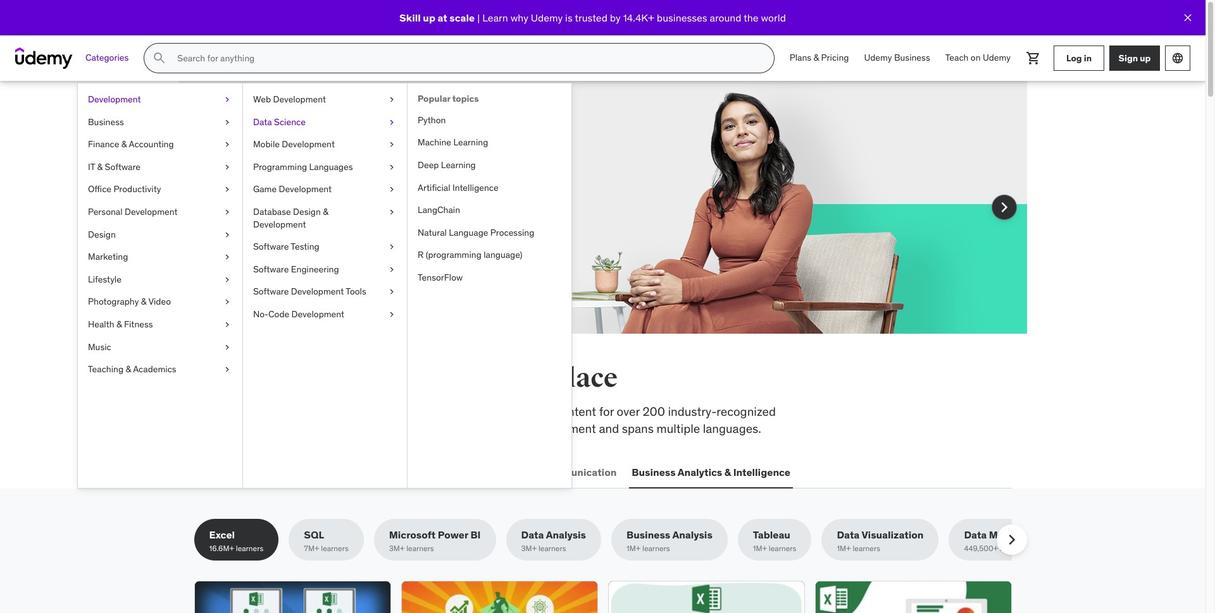 Task type: locate. For each thing, give the bounding box(es) containing it.
learners inside tableau 1m+ learners
[[769, 545, 796, 554]]

xsmall image right tools
[[387, 286, 397, 299]]

1 vertical spatial next image
[[1002, 530, 1022, 551]]

1 vertical spatial design
[[88, 229, 116, 240]]

xsmall image for finance & accounting
[[222, 139, 232, 151]]

software up 'code'
[[253, 286, 289, 298]]

xsmall image for business
[[222, 116, 232, 129]]

6 learners from the left
[[769, 545, 796, 554]]

analysis
[[546, 529, 586, 542], [672, 529, 712, 542]]

the left world
[[744, 11, 759, 24]]

development up science
[[273, 94, 326, 105]]

business link
[[78, 111, 242, 134]]

(and
[[359, 168, 382, 183]]

natural
[[418, 227, 447, 238]]

up left 'at' on the top of page
[[423, 11, 435, 24]]

xsmall image inside photography & video link
[[222, 296, 232, 309]]

intelligence inside button
[[733, 466, 790, 479]]

learning inside the learning that gets you skills for your present (and your future). get started with us.
[[240, 136, 332, 163]]

0 vertical spatial skills
[[281, 363, 350, 395]]

in up the including
[[471, 363, 496, 395]]

why
[[511, 11, 528, 24]]

langchain link
[[408, 199, 571, 222]]

around
[[710, 11, 741, 24]]

analysis inside data analysis 3m+ learners
[[546, 529, 586, 542]]

software for software development tools
[[253, 286, 289, 298]]

web development inside web development button
[[197, 466, 285, 479]]

xsmall image for office productivity
[[222, 184, 232, 196]]

businesses
[[657, 11, 707, 24]]

1 3m+ from the left
[[389, 545, 405, 554]]

0 vertical spatial for
[[271, 168, 286, 183]]

content
[[555, 404, 596, 420]]

business analytics & intelligence button
[[629, 458, 793, 488]]

xsmall image inside office productivity link
[[222, 184, 232, 196]]

tensorflow link
[[408, 267, 571, 290]]

all the skills you need in one place
[[194, 363, 618, 395]]

1 vertical spatial web development
[[197, 466, 285, 479]]

udemy
[[531, 11, 563, 24], [864, 52, 892, 63], [983, 52, 1011, 63]]

software testing link
[[243, 236, 407, 259]]

skill
[[399, 11, 421, 24]]

xsmall image up 'gets'
[[387, 116, 397, 129]]

design down us.
[[293, 206, 321, 218]]

xsmall image
[[387, 94, 397, 106], [387, 116, 397, 129], [387, 161, 397, 174], [222, 206, 232, 219], [387, 206, 397, 219], [387, 241, 397, 254], [387, 264, 397, 276], [387, 286, 397, 299], [222, 364, 232, 376]]

1 horizontal spatial for
[[599, 404, 614, 420]]

& left video
[[141, 296, 146, 308]]

lifestyle link
[[78, 269, 242, 291]]

for up the 'and'
[[599, 404, 614, 420]]

next image inside carousel element
[[994, 197, 1014, 218]]

next image inside topic filters element
[[1002, 530, 1022, 551]]

learning down science
[[240, 136, 332, 163]]

&
[[814, 52, 819, 63], [121, 139, 127, 150], [97, 161, 103, 173], [323, 206, 328, 218], [141, 296, 146, 308], [116, 319, 122, 330], [126, 364, 131, 375], [724, 466, 731, 479]]

development up programming languages
[[282, 139, 335, 150]]

xsmall image inside programming languages link
[[387, 161, 397, 174]]

xsmall image inside the it & software link
[[222, 161, 232, 174]]

web development link
[[243, 89, 407, 111]]

xsmall image for no-code development
[[387, 309, 397, 321]]

xsmall image left r
[[387, 241, 397, 254]]

0 horizontal spatial analysis
[[546, 529, 586, 542]]

udemy left the is
[[531, 11, 563, 24]]

learning inside deep learning link
[[441, 159, 476, 171]]

your
[[289, 168, 312, 183], [385, 168, 408, 183]]

& inside button
[[724, 466, 731, 479]]

0 vertical spatial up
[[423, 11, 435, 24]]

supports
[[333, 421, 380, 436]]

music
[[88, 341, 111, 353]]

web development inside web development link
[[253, 94, 326, 105]]

data inside data analysis 3m+ learners
[[521, 529, 544, 542]]

0 horizontal spatial 3m+
[[389, 545, 405, 554]]

present
[[315, 168, 356, 183]]

xsmall image inside personal development link
[[222, 206, 232, 219]]

xsmall image inside teaching & academics link
[[222, 364, 232, 376]]

is
[[565, 11, 573, 24]]

1 horizontal spatial udemy
[[864, 52, 892, 63]]

0 vertical spatial web
[[253, 94, 271, 105]]

software up software engineering
[[253, 241, 289, 253]]

development down software development tools link
[[291, 309, 344, 320]]

and
[[599, 421, 619, 436]]

udemy right on
[[983, 52, 1011, 63]]

1 horizontal spatial intelligence
[[733, 466, 790, 479]]

data inside data visualization 1m+ learners
[[837, 529, 860, 542]]

3m+ inside data analysis 3m+ learners
[[521, 545, 537, 554]]

0 horizontal spatial the
[[236, 363, 277, 395]]

xsmall image inside 'design' link
[[222, 229, 232, 241]]

r
[[418, 250, 424, 261]]

xsmall image inside health & fitness link
[[222, 319, 232, 331]]

0 horizontal spatial your
[[289, 168, 312, 183]]

recognized
[[717, 404, 776, 420]]

xsmall image left 'database'
[[222, 206, 232, 219]]

software development tools link
[[243, 281, 407, 304]]

1m+ inside business analysis 1m+ learners
[[627, 545, 641, 554]]

web up data science
[[253, 94, 271, 105]]

xsmall image inside web development link
[[387, 94, 397, 106]]

workplace
[[284, 404, 339, 420]]

xsmall image for health & fitness
[[222, 319, 232, 331]]

development down categories dropdown button
[[88, 94, 141, 105]]

office productivity
[[88, 184, 161, 195]]

data inside data modeling 449,500+ learners
[[964, 529, 987, 542]]

topic filters element
[[194, 520, 1050, 561]]

tableau 1m+ learners
[[753, 529, 796, 554]]

web for web development button
[[197, 466, 218, 479]]

1 vertical spatial for
[[599, 404, 614, 420]]

software development tools
[[253, 286, 366, 298]]

next image for topic filters element
[[1002, 530, 1022, 551]]

0 horizontal spatial in
[[471, 363, 496, 395]]

mobile development link
[[243, 134, 407, 156]]

xsmall image inside database design & development link
[[387, 206, 397, 219]]

& right the finance
[[121, 139, 127, 150]]

trusted
[[575, 11, 608, 24]]

2 3m+ from the left
[[521, 545, 537, 554]]

& right health
[[116, 319, 122, 330]]

next image
[[994, 197, 1014, 218], [1002, 530, 1022, 551]]

intelligence down deep learning link on the top
[[452, 182, 499, 193]]

xsmall image inside software engineering link
[[387, 264, 397, 276]]

xsmall image inside marketing "link"
[[222, 251, 232, 264]]

game development link
[[243, 179, 407, 201]]

1 horizontal spatial analysis
[[672, 529, 712, 542]]

office productivity link
[[78, 179, 242, 201]]

natural language processing link
[[408, 222, 571, 245]]

your right "(and"
[[385, 168, 408, 183]]

1 1m+ from the left
[[627, 545, 641, 554]]

data left visualization
[[837, 529, 860, 542]]

xsmall image inside lifestyle "link"
[[222, 274, 232, 286]]

& for accounting
[[121, 139, 127, 150]]

xsmall image
[[222, 94, 232, 106], [222, 116, 232, 129], [222, 139, 232, 151], [387, 139, 397, 151], [222, 161, 232, 174], [222, 184, 232, 196], [387, 184, 397, 196], [222, 229, 232, 241], [222, 251, 232, 264], [222, 274, 232, 286], [222, 296, 232, 309], [387, 309, 397, 321], [222, 319, 232, 331], [222, 341, 232, 354]]

design down personal
[[88, 229, 116, 240]]

web development up science
[[253, 94, 326, 105]]

xsmall image for lifestyle
[[222, 274, 232, 286]]

data science link
[[243, 111, 407, 134]]

0 vertical spatial next image
[[994, 197, 1014, 218]]

xsmall image inside data science link
[[387, 116, 397, 129]]

next image for carousel element
[[994, 197, 1014, 218]]

xsmall image inside finance & accounting link
[[222, 139, 232, 151]]

programming
[[253, 161, 307, 173]]

artificial intelligence
[[418, 182, 499, 193]]

testing
[[291, 241, 319, 253]]

1 vertical spatial you
[[355, 363, 400, 395]]

web inside button
[[197, 466, 218, 479]]

data for analysis
[[521, 529, 544, 542]]

database design & development link
[[243, 201, 407, 236]]

development for web development button
[[221, 466, 285, 479]]

& inside database design & development
[[323, 206, 328, 218]]

xsmall image for mobile development
[[387, 139, 397, 151]]

learn
[[482, 11, 508, 24]]

skills up workplace
[[281, 363, 350, 395]]

development down office productivity link
[[125, 206, 178, 218]]

& right teaching
[[126, 364, 131, 375]]

communication button
[[537, 458, 619, 488]]

xsmall image up 'covering' at the bottom
[[222, 364, 232, 376]]

0 vertical spatial you
[[428, 136, 465, 163]]

2 analysis from the left
[[672, 529, 712, 542]]

5 learners from the left
[[642, 545, 670, 554]]

up
[[423, 11, 435, 24], [1140, 52, 1151, 64]]

0 horizontal spatial up
[[423, 11, 435, 24]]

natural language processing
[[418, 227, 534, 238]]

web down certifications, at the left bottom of page
[[197, 466, 218, 479]]

programming languages link
[[243, 156, 407, 179]]

0 horizontal spatial 1m+
[[627, 545, 641, 554]]

xsmall image inside "music" link
[[222, 341, 232, 354]]

including
[[475, 404, 524, 420]]

sql 7m+ learners
[[304, 529, 349, 554]]

& right analytics
[[724, 466, 731, 479]]

(programming
[[426, 250, 482, 261]]

topics,
[[437, 404, 472, 420]]

development for software development tools link
[[291, 286, 344, 298]]

finance & accounting
[[88, 139, 174, 150]]

you up 'get'
[[428, 136, 465, 163]]

data science
[[253, 116, 306, 128]]

us.
[[307, 185, 322, 200]]

web development down certifications, at the left bottom of page
[[197, 466, 285, 479]]

web for web development link
[[253, 94, 271, 105]]

development down the engineering
[[291, 286, 344, 298]]

development down certifications, at the left bottom of page
[[221, 466, 285, 479]]

for inside the covering critical workplace skills to technical topics, including prep content for over 200 industry-recognized certifications, our catalog supports well-rounded professional development and spans multiple languages.
[[599, 404, 614, 420]]

1 horizontal spatial 3m+
[[521, 545, 537, 554]]

sign up link
[[1109, 46, 1160, 71]]

database design & development
[[253, 206, 328, 230]]

14.4k+
[[623, 11, 654, 24]]

you for gets
[[428, 136, 465, 163]]

data up the mobile
[[253, 116, 272, 128]]

xsmall image inside the software testing link
[[387, 241, 397, 254]]

xsmall image for photography & video
[[222, 296, 232, 309]]

for up game
[[271, 168, 286, 183]]

you inside the learning that gets you skills for your present (and your future). get started with us.
[[428, 136, 465, 163]]

xsmall image for music
[[222, 341, 232, 354]]

1 vertical spatial up
[[1140, 52, 1151, 64]]

1m+
[[627, 545, 641, 554], [753, 545, 767, 554], [837, 545, 851, 554]]

0 vertical spatial web development
[[253, 94, 326, 105]]

2 1m+ from the left
[[753, 545, 767, 554]]

academics
[[133, 364, 176, 375]]

shopping cart with 0 items image
[[1026, 51, 1041, 66]]

xsmall image for design
[[222, 229, 232, 241]]

no-code development
[[253, 309, 344, 320]]

Search for anything text field
[[175, 47, 759, 69]]

2 your from the left
[[385, 168, 408, 183]]

3 learners from the left
[[406, 545, 434, 554]]

0 vertical spatial design
[[293, 206, 321, 218]]

xsmall image inside development link
[[222, 94, 232, 106]]

& for software
[[97, 161, 103, 173]]

analysis for business analysis
[[672, 529, 712, 542]]

& right it
[[97, 161, 103, 173]]

the up critical
[[236, 363, 277, 395]]

popular
[[418, 93, 450, 104]]

& for video
[[141, 296, 146, 308]]

7 learners from the left
[[853, 545, 880, 554]]

power
[[438, 529, 468, 542]]

web development for web development button
[[197, 466, 285, 479]]

log
[[1066, 52, 1082, 64]]

0 horizontal spatial for
[[271, 168, 286, 183]]

sign
[[1119, 52, 1138, 64]]

mobile
[[253, 139, 280, 150]]

4 learners from the left
[[539, 545, 566, 554]]

data up 449,500+
[[964, 529, 987, 542]]

1 learners from the left
[[236, 545, 263, 554]]

learning up 'artificial intelligence'
[[441, 159, 476, 171]]

xsmall image for programming languages
[[387, 161, 397, 174]]

software down software testing
[[253, 264, 289, 275]]

development inside database design & development
[[253, 219, 306, 230]]

to
[[372, 404, 383, 420]]

development down 'database'
[[253, 219, 306, 230]]

catalog
[[290, 421, 330, 436]]

data for science
[[253, 116, 272, 128]]

8 learners from the left
[[1000, 545, 1027, 554]]

xsmall image for software testing
[[387, 241, 397, 254]]

2 learners from the left
[[321, 545, 349, 554]]

xsmall image left popular
[[387, 94, 397, 106]]

modeling
[[989, 529, 1034, 542]]

xsmall image inside software development tools link
[[387, 286, 397, 299]]

0 vertical spatial the
[[744, 11, 759, 24]]

popular topics
[[418, 93, 479, 104]]

business inside business analysis 1m+ learners
[[627, 529, 670, 542]]

0 horizontal spatial intelligence
[[452, 182, 499, 193]]

1 horizontal spatial web
[[253, 94, 271, 105]]

& right the plans
[[814, 52, 819, 63]]

udemy image
[[15, 47, 73, 69]]

1 vertical spatial in
[[471, 363, 496, 395]]

intelligence
[[452, 182, 499, 193], [733, 466, 790, 479]]

3m+ inside microsoft power bi 3m+ learners
[[389, 545, 405, 554]]

learning down python link
[[453, 137, 488, 148]]

xsmall image left the tensorflow
[[387, 264, 397, 276]]

learners inside excel 16.6m+ learners
[[236, 545, 263, 554]]

close image
[[1182, 11, 1194, 24]]

0 horizontal spatial web
[[197, 466, 218, 479]]

language)
[[484, 250, 522, 261]]

deep learning
[[418, 159, 476, 171]]

0 horizontal spatial you
[[355, 363, 400, 395]]

1 horizontal spatial you
[[428, 136, 465, 163]]

one
[[501, 363, 546, 395]]

xsmall image right "(and"
[[387, 161, 397, 174]]

1 vertical spatial web
[[197, 466, 218, 479]]

1 horizontal spatial your
[[385, 168, 408, 183]]

1m+ inside data visualization 1m+ learners
[[837, 545, 851, 554]]

in right log
[[1084, 52, 1092, 64]]

covering critical workplace skills to technical topics, including prep content for over 200 industry-recognized certifications, our catalog supports well-rounded professional development and spans multiple languages.
[[194, 404, 776, 436]]

0 vertical spatial in
[[1084, 52, 1092, 64]]

1 horizontal spatial design
[[293, 206, 321, 218]]

xsmall image inside mobile development link
[[387, 139, 397, 151]]

3 1m+ from the left
[[837, 545, 851, 554]]

xsmall image inside business link
[[222, 116, 232, 129]]

xsmall image left langchain
[[387, 206, 397, 219]]

1 analysis from the left
[[546, 529, 586, 542]]

marketing
[[88, 251, 128, 263]]

in
[[1084, 52, 1092, 64], [471, 363, 496, 395]]

0 vertical spatial intelligence
[[452, 182, 499, 193]]

1 horizontal spatial up
[[1140, 52, 1151, 64]]

0 horizontal spatial design
[[88, 229, 116, 240]]

data right bi
[[521, 529, 544, 542]]

1 horizontal spatial in
[[1084, 52, 1092, 64]]

2 horizontal spatial 1m+
[[837, 545, 851, 554]]

business inside button
[[632, 466, 676, 479]]

up right sign at the top
[[1140, 52, 1151, 64]]

on
[[971, 52, 981, 63]]

marketing link
[[78, 246, 242, 269]]

xsmall image inside the no-code development "link"
[[387, 309, 397, 321]]

& for fitness
[[116, 319, 122, 330]]

development for personal development link
[[125, 206, 178, 218]]

intelligence down languages.
[[733, 466, 790, 479]]

udemy right pricing
[[864, 52, 892, 63]]

your up game development
[[289, 168, 312, 183]]

1 horizontal spatial 1m+
[[753, 545, 767, 554]]

3m+
[[389, 545, 405, 554], [521, 545, 537, 554]]

fitness
[[124, 319, 153, 330]]

1 vertical spatial skills
[[342, 404, 369, 420]]

analysis inside business analysis 1m+ learners
[[672, 529, 712, 542]]

development
[[88, 94, 141, 105], [273, 94, 326, 105], [282, 139, 335, 150], [279, 184, 332, 195], [125, 206, 178, 218], [253, 219, 306, 230], [291, 286, 344, 298], [291, 309, 344, 320], [221, 466, 285, 479]]

xsmall image inside game development link
[[387, 184, 397, 196]]

& down game development link
[[323, 206, 328, 218]]

1 vertical spatial intelligence
[[733, 466, 790, 479]]

you up "to"
[[355, 363, 400, 395]]

learning inside the machine learning link
[[453, 137, 488, 148]]

development inside button
[[221, 466, 285, 479]]

skills up supports
[[342, 404, 369, 420]]

xsmall image for it & software
[[222, 161, 232, 174]]

development down programming languages
[[279, 184, 332, 195]]

engineering
[[291, 264, 339, 275]]



Task type: describe. For each thing, give the bounding box(es) containing it.
with
[[281, 185, 304, 200]]

design inside database design & development
[[293, 206, 321, 218]]

xsmall image for personal development
[[222, 206, 232, 219]]

xsmall image for marketing
[[222, 251, 232, 264]]

accounting
[[129, 139, 174, 150]]

business analysis 1m+ learners
[[627, 529, 712, 554]]

1 horizontal spatial the
[[744, 11, 759, 24]]

tools
[[346, 286, 366, 298]]

& for academics
[[126, 364, 131, 375]]

xsmall image for software development tools
[[387, 286, 397, 299]]

multiple
[[657, 421, 700, 436]]

development inside "link"
[[291, 309, 344, 320]]

business for business analytics & intelligence
[[632, 466, 676, 479]]

2 horizontal spatial udemy
[[983, 52, 1011, 63]]

data modeling 449,500+ learners
[[964, 529, 1034, 554]]

programming languages
[[253, 161, 353, 173]]

analysis for data analysis
[[546, 529, 586, 542]]

lifestyle
[[88, 274, 121, 285]]

data for modeling
[[964, 529, 987, 542]]

gets
[[382, 136, 424, 163]]

submit search image
[[152, 51, 167, 66]]

categories
[[85, 52, 129, 63]]

categories button
[[78, 43, 136, 73]]

16.6m+
[[209, 545, 234, 554]]

tableau
[[753, 529, 790, 542]]

technical
[[385, 404, 434, 420]]

449,500+
[[964, 545, 998, 554]]

teaching & academics
[[88, 364, 176, 375]]

certifications,
[[194, 421, 267, 436]]

0 horizontal spatial udemy
[[531, 11, 563, 24]]

future).
[[411, 168, 449, 183]]

our
[[270, 421, 287, 436]]

personal development
[[88, 206, 178, 218]]

communication
[[540, 466, 617, 479]]

up for skill
[[423, 11, 435, 24]]

microsoft power bi 3m+ learners
[[389, 529, 481, 554]]

xsmall image for web development
[[387, 94, 397, 106]]

software up the office productivity at left
[[105, 161, 140, 173]]

software engineering
[[253, 264, 339, 275]]

mobile development
[[253, 139, 335, 150]]

plans & pricing link
[[782, 43, 857, 73]]

r (programming language) link
[[408, 245, 571, 267]]

health & fitness
[[88, 319, 153, 330]]

teach on udemy link
[[938, 43, 1018, 73]]

1 vertical spatial the
[[236, 363, 277, 395]]

xsmall image for data science
[[387, 116, 397, 129]]

productivity
[[114, 184, 161, 195]]

1m+ inside tableau 1m+ learners
[[753, 545, 767, 554]]

1m+ for data visualization
[[837, 545, 851, 554]]

office
[[88, 184, 111, 195]]

analytics
[[678, 466, 722, 479]]

artificial intelligence link
[[408, 177, 571, 199]]

business for business
[[88, 116, 124, 128]]

udemy business
[[864, 52, 930, 63]]

at
[[438, 11, 447, 24]]

microsoft
[[389, 529, 436, 542]]

science
[[274, 116, 306, 128]]

it & software link
[[78, 156, 242, 179]]

it & software
[[88, 161, 140, 173]]

health
[[88, 319, 114, 330]]

design link
[[78, 224, 242, 246]]

data analysis 3m+ learners
[[521, 529, 586, 554]]

r (programming language)
[[418, 250, 522, 261]]

professional
[[457, 421, 523, 436]]

video
[[148, 296, 171, 308]]

started
[[240, 185, 278, 200]]

prep
[[527, 404, 552, 420]]

web development for web development link
[[253, 94, 326, 105]]

photography & video link
[[78, 291, 242, 314]]

development for mobile development link
[[282, 139, 335, 150]]

learners inside data analysis 3m+ learners
[[539, 545, 566, 554]]

200
[[643, 404, 665, 420]]

scale
[[450, 11, 475, 24]]

& for pricing
[[814, 52, 819, 63]]

intelligence inside data science element
[[452, 182, 499, 193]]

learners inside business analysis 1m+ learners
[[642, 545, 670, 554]]

xsmall image for database design & development
[[387, 206, 397, 219]]

up for sign
[[1140, 52, 1151, 64]]

data for visualization
[[837, 529, 860, 542]]

sign up
[[1119, 52, 1151, 64]]

learners inside data modeling 449,500+ learners
[[1000, 545, 1027, 554]]

learners inside sql 7m+ learners
[[321, 545, 349, 554]]

xsmall image for development
[[222, 94, 232, 106]]

skill up at scale | learn why udemy is trusted by 14.4k+ businesses around the world
[[399, 11, 786, 24]]

excel 16.6m+ learners
[[209, 529, 263, 554]]

world
[[761, 11, 786, 24]]

by
[[610, 11, 621, 24]]

plans & pricing
[[790, 52, 849, 63]]

spans
[[622, 421, 654, 436]]

data science element
[[407, 84, 571, 489]]

learners inside data visualization 1m+ learners
[[853, 545, 880, 554]]

choose a language image
[[1171, 52, 1184, 65]]

software for software engineering
[[253, 264, 289, 275]]

xsmall image for software engineering
[[387, 264, 397, 276]]

get
[[452, 168, 472, 183]]

leadership
[[392, 466, 446, 479]]

xsmall image for teaching & academics
[[222, 364, 232, 376]]

photography
[[88, 296, 139, 308]]

need
[[405, 363, 466, 395]]

carousel element
[[179, 81, 1027, 365]]

business for business analysis 1m+ learners
[[627, 529, 670, 542]]

all
[[194, 363, 231, 395]]

skills inside the covering critical workplace skills to technical topics, including prep content for over 200 industry-recognized certifications, our catalog supports well-rounded professional development and spans multiple languages.
[[342, 404, 369, 420]]

for inside the learning that gets you skills for your present (and your future). get started with us.
[[271, 168, 286, 183]]

learning for machine learning
[[453, 137, 488, 148]]

1 your from the left
[[289, 168, 312, 183]]

development for web development link
[[273, 94, 326, 105]]

industry-
[[668, 404, 717, 420]]

covering
[[194, 404, 242, 420]]

udemy business link
[[857, 43, 938, 73]]

machine learning
[[418, 137, 488, 148]]

languages
[[309, 161, 353, 173]]

1m+ for business analysis
[[627, 545, 641, 554]]

plans
[[790, 52, 811, 63]]

xsmall image for game development
[[387, 184, 397, 196]]

learners inside microsoft power bi 3m+ learners
[[406, 545, 434, 554]]

development link
[[78, 89, 242, 111]]

learning for deep learning
[[441, 159, 476, 171]]

you for skills
[[355, 363, 400, 395]]

game development
[[253, 184, 332, 195]]

software for software testing
[[253, 241, 289, 253]]

learning that gets you skills for your present (and your future). get started with us.
[[240, 136, 472, 200]]

personal
[[88, 206, 123, 218]]

development for game development link
[[279, 184, 332, 195]]

game
[[253, 184, 277, 195]]



Task type: vqa. For each thing, say whether or not it's contained in the screenshot.
Calendar events
no



